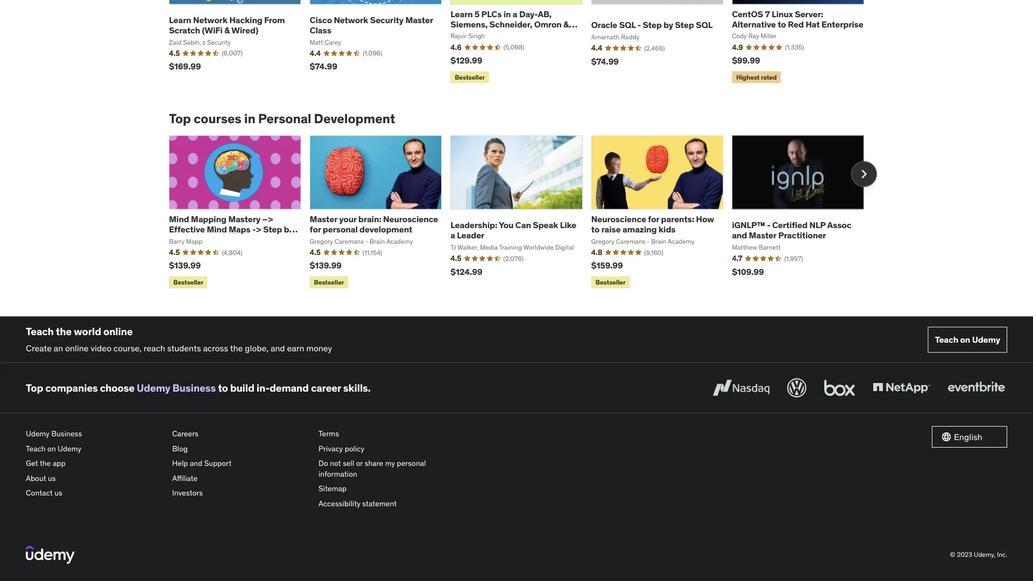Task type: locate. For each thing, give the bounding box(es) containing it.
- up "hours" in the right top of the page
[[597, 126, 601, 137]]

of for roots
[[632, 225, 637, 234]]

0 horizontal spatial ignlp™ - certified nlp  assoc and master practitioner link
[[560, 126, 688, 149]]

0 horizontal spatial by
[[284, 224, 294, 235]]

udemy up app
[[58, 444, 81, 453]]

1 horizontal spatial certified
[[772, 219, 808, 230]]

master up barnett
[[749, 230, 776, 241]]

1 vertical spatial business
[[51, 429, 82, 438]]

worlds
[[651, 225, 671, 234]]

learn inside learn network hacking from scratch (wifi & wired)
[[169, 14, 191, 25]]

scratch
[[169, 25, 200, 36]]

on up app
[[47, 444, 56, 453]]

1 horizontal spatial ignlp™ - certified nlp  assoc and master practitioner link
[[732, 219, 851, 241]]

network inside learn network hacking from scratch (wifi & wired)
[[193, 14, 227, 25]]

practitioner inside ignlp™ - certified nlp  assoc and master practitioner matthew barnett
[[778, 230, 826, 241]]

(neuro
[[669, 178, 689, 186]]

udemy business link up get the app link
[[26, 426, 164, 441]]

xsmall image down like
[[560, 248, 567, 257]]

in right "courses"
[[244, 111, 255, 127]]

0 horizontal spatial assoc
[[662, 126, 688, 137]]

0 horizontal spatial a
[[450, 230, 455, 241]]

leadership: you can speak like a leader
[[450, 219, 576, 241]]

leadership: you can speak like a leader link
[[450, 219, 576, 241]]

in right plcs
[[503, 8, 511, 19]]

learn 5 plcs in a day-ab, siemens, schneider, omron & delta link
[[450, 8, 577, 40]]

1 xsmall image from the top
[[560, 225, 567, 234]]

practitioner for ignlp™ - certified nlp  assoc and master practitioner updated april 2023 44.5 total hours all levels subtitles a fully ignlp™ certified - nlp (neuro linguistic programming) certification training from beginner to expert level
[[609, 137, 660, 149]]

add to cart
[[597, 283, 637, 293]]

udemy up get
[[26, 429, 50, 438]]

practitioner for ignlp™ - certified nlp  assoc and master practitioner matthew barnett
[[778, 230, 826, 241]]

you
[[499, 219, 514, 230]]

to inside the ignlp™ - certified nlp  assoc and master practitioner updated april 2023 44.5 total hours all levels subtitles a fully ignlp™ certified - nlp (neuro linguistic programming) certification training from beginner to expert level
[[604, 196, 611, 205]]

1 horizontal spatial sql
[[696, 19, 713, 30]]

development down worlds
[[632, 235, 672, 243]]

0 vertical spatial ignlp™ - certified nlp  assoc and master practitioner link
[[560, 126, 688, 149]]

leadership:
[[450, 219, 497, 230]]

ignlp™ - certified nlp  assoc and master practitioner link up levels
[[560, 126, 688, 149]]

ignlp™ up updated
[[560, 126, 595, 137]]

of right power on the top of page
[[642, 248, 648, 257]]

top for top companies choose udemy business to build in-demand career skills.
[[26, 381, 43, 394]]

0 horizontal spatial learn
[[169, 14, 191, 25]]

do not sell or share my personal information button
[[319, 456, 456, 481]]

1 network from the left
[[193, 14, 227, 25]]

0 horizontal spatial on
[[47, 444, 56, 453]]

2023 up all
[[597, 153, 611, 161]]

my
[[385, 458, 395, 468]]

teach for on
[[935, 334, 958, 345]]

0 horizontal spatial development
[[359, 224, 412, 235]]

assoc for ignlp™ - certified nlp  assoc and master practitioner updated april 2023 44.5 total hours all levels subtitles a fully ignlp™ certified - nlp (neuro linguistic programming) certification training from beginner to expert level
[[662, 126, 688, 137]]

choose
[[100, 381, 135, 394]]

learn inside learn 5 plcs in a day-ab, siemens, schneider, omron & delta
[[450, 8, 473, 19]]

ignlp™ - certified nlp  assoc and master practitioner link up barnett
[[732, 219, 851, 241]]

0 horizontal spatial personal
[[323, 224, 358, 235]]

1 horizontal spatial mind
[[207, 224, 227, 235]]

master up april at right
[[578, 137, 607, 149]]

to left red
[[778, 19, 786, 30]]

1 vertical spatial ignlp™ - certified nlp  assoc and master practitioner link
[[732, 219, 851, 241]]

sql
[[619, 19, 636, 30], [696, 19, 713, 30]]

privacy
[[319, 444, 343, 453]]

class
[[310, 25, 331, 36]]

xsmall image for discover
[[560, 225, 567, 234]]

1 vertical spatial 2023
[[957, 550, 972, 559]]

1 horizontal spatial &
[[563, 19, 569, 30]]

1 horizontal spatial practitioner
[[778, 230, 826, 241]]

5
[[475, 8, 480, 19]]

a inside leadership: you can speak like a leader
[[450, 230, 455, 241]]

&
[[563, 19, 569, 30], [224, 25, 230, 36]]

business up app
[[51, 429, 82, 438]]

business inside the udemy business teach on udemy get the app about us contact us
[[51, 429, 82, 438]]

to left the cart
[[613, 283, 621, 293]]

learn left (wifi
[[169, 14, 191, 25]]

0 vertical spatial ignlp™
[[560, 126, 595, 137]]

from
[[264, 14, 285, 25]]

0 horizontal spatial 2023
[[597, 153, 611, 161]]

udemy up eventbrite image
[[972, 334, 1000, 345]]

1 vertical spatial on
[[47, 444, 56, 453]]

a
[[560, 178, 564, 186]]

learn for learn network hacking from scratch (wifi & wired)
[[169, 14, 191, 25]]

terms link
[[319, 426, 456, 441]]

xsmall image down xsmall icon
[[560, 225, 567, 234]]

to down programming)
[[604, 196, 611, 205]]

2023 right the © on the right of the page
[[957, 550, 972, 559]]

on
[[960, 334, 970, 345], [47, 444, 56, 453]]

us
[[48, 473, 56, 483], [54, 488, 62, 498]]

by
[[664, 19, 673, 30], [284, 224, 294, 235]]

nasdaq image
[[710, 376, 772, 400]]

from
[[560, 196, 574, 205]]

personal right my
[[397, 458, 426, 468]]

affiliate
[[172, 473, 198, 483]]

0 horizontal spatial certified
[[603, 126, 641, 137]]

learn
[[450, 8, 473, 19], [169, 14, 191, 25], [575, 212, 592, 221]]

nlp
[[643, 126, 660, 137], [654, 178, 667, 186], [629, 212, 642, 221], [809, 219, 826, 230]]

and up matthew
[[732, 230, 747, 241]]

2 horizontal spatial learn
[[575, 212, 592, 221]]

top companies choose udemy business to build in-demand career skills.
[[26, 381, 371, 394]]

4.7
[[732, 253, 742, 263]]

sql left alternative
[[696, 19, 713, 30]]

personal down roots
[[604, 235, 630, 243]]

master left your
[[310, 213, 337, 224]]

share
[[365, 458, 383, 468]]

1 vertical spatial by
[[284, 224, 294, 235]]

reach
[[144, 342, 165, 353]]

barnett
[[759, 243, 781, 251]]

learn left 5
[[450, 8, 473, 19]]

1 horizontal spatial network
[[334, 14, 368, 25]]

1 horizontal spatial on
[[960, 334, 970, 345]]

2 vertical spatial ignlp™
[[732, 219, 765, 230]]

assoc
[[662, 126, 688, 137], [827, 219, 851, 230]]

xsmall image
[[560, 225, 567, 234], [560, 248, 567, 257]]

0 vertical spatial us
[[48, 473, 56, 483]]

learn up discover
[[575, 212, 592, 221]]

1 horizontal spatial by
[[664, 19, 673, 30]]

0 vertical spatial xsmall image
[[560, 225, 567, 234]]

a left the day-
[[513, 8, 517, 19]]

on inside the udemy business teach on udemy get the app about us contact us
[[47, 444, 56, 453]]

1 horizontal spatial development
[[632, 235, 672, 243]]

mind
[[575, 257, 590, 266]]

0 vertical spatial assoc
[[662, 126, 688, 137]]

0 horizontal spatial of
[[632, 225, 637, 234]]

network right cisco
[[334, 14, 368, 25]]

0 horizontal spatial top
[[26, 381, 43, 394]]

1 horizontal spatial top
[[169, 111, 191, 127]]

0 vertical spatial of
[[632, 225, 637, 234]]

english
[[954, 431, 982, 442]]

students
[[167, 342, 201, 353]]

practitioner inside the ignlp™ - certified nlp  assoc and master practitioner updated april 2023 44.5 total hours all levels subtitles a fully ignlp™ certified - nlp (neuro linguistic programming) certification training from beginner to expert level
[[609, 137, 660, 149]]

schneider,
[[489, 19, 532, 30]]

certified up levels
[[603, 126, 641, 137]]

of
[[632, 225, 637, 234], [642, 248, 648, 257]]

personal inside terms privacy policy do not sell or share my personal information sitemap accessibility statement
[[397, 458, 426, 468]]

1 vertical spatial xsmall image
[[560, 248, 567, 257]]

- up barnett
[[767, 219, 770, 230]]

of right roots
[[632, 225, 637, 234]]

0 horizontal spatial practitioner
[[609, 137, 660, 149]]

master right security
[[405, 14, 433, 25]]

0 vertical spatial online
[[103, 325, 133, 338]]

hat
[[806, 19, 820, 30]]

cisco network security master class
[[310, 14, 433, 36]]

2 network from the left
[[334, 14, 368, 25]]

affiliate link
[[172, 471, 310, 486]]

1 horizontal spatial personal
[[397, 458, 426, 468]]

practitioner up subtitles
[[609, 137, 660, 149]]

world
[[74, 325, 101, 338]]

0 vertical spatial in
[[503, 8, 511, 19]]

udemy
[[972, 334, 1000, 345], [137, 381, 170, 394], [26, 429, 50, 438], [58, 444, 81, 453]]

0 horizontal spatial network
[[193, 14, 227, 25]]

& right omron
[[563, 19, 569, 30]]

1 vertical spatial teach on udemy link
[[26, 441, 164, 456]]

1 vertical spatial top
[[26, 381, 43, 394]]

1 horizontal spatial 2023
[[957, 550, 972, 559]]

the right get
[[40, 458, 51, 468]]

a left leader
[[450, 230, 455, 241]]

0 vertical spatial on
[[960, 334, 970, 345]]

nlp for learn about what nlp really is
[[629, 212, 642, 221]]

siemens,
[[450, 19, 488, 30]]

us right about
[[48, 473, 56, 483]]

investors
[[172, 488, 203, 498]]

and right help
[[190, 458, 202, 468]]

network
[[193, 14, 227, 25], [334, 14, 368, 25]]

and inside the ignlp™ - certified nlp  assoc and master practitioner updated april 2023 44.5 total hours all levels subtitles a fully ignlp™ certified - nlp (neuro linguistic programming) certification training from beginner to expert level
[[560, 137, 576, 149]]

2023 inside the ignlp™ - certified nlp  assoc and master practitioner updated april 2023 44.5 total hours all levels subtitles a fully ignlp™ certified - nlp (neuro linguistic programming) certification training from beginner to expert level
[[597, 153, 611, 161]]

1 vertical spatial practitioner
[[778, 230, 826, 241]]

practitioner up (1,957)
[[778, 230, 826, 241]]

learn for learn about what nlp really is
[[575, 212, 592, 221]]

what
[[613, 212, 628, 221]]

teach on udemy link up about us link
[[26, 441, 164, 456]]

1 vertical spatial of
[[642, 248, 648, 257]]

network inside cisco network security master class
[[334, 14, 368, 25]]

of inside discover the roots of the worlds most profound personal development tools
[[632, 225, 637, 234]]

assoc inside ignlp™ - certified nlp  assoc and master practitioner matthew barnett
[[827, 219, 851, 230]]

learn network hacking from scratch (wifi & wired) link
[[169, 14, 285, 36]]

assoc inside the ignlp™ - certified nlp  assoc and master practitioner updated april 2023 44.5 total hours all levels subtitles a fully ignlp™ certified - nlp (neuro linguistic programming) certification training from beginner to expert level
[[662, 126, 688, 137]]

teach inside teach the world online create an online video course, reach students across the globe, and earn money
[[26, 325, 54, 338]]

mind left mapping
[[169, 213, 189, 224]]

personal right for
[[323, 224, 358, 235]]

0 vertical spatial udemy business link
[[137, 381, 216, 394]]

0 vertical spatial top
[[169, 111, 191, 127]]

box image
[[822, 376, 858, 400]]

1 horizontal spatial of
[[642, 248, 648, 257]]

1 vertical spatial a
[[450, 230, 455, 241]]

certified inside the ignlp™ - certified nlp  assoc and master practitioner updated april 2023 44.5 total hours all levels subtitles a fully ignlp™ certified - nlp (neuro linguistic programming) certification training from beginner to expert level
[[603, 126, 641, 137]]

us right the contact
[[54, 488, 62, 498]]

0 horizontal spatial business
[[51, 429, 82, 438]]

development right your
[[359, 224, 412, 235]]

2 horizontal spatial personal
[[604, 235, 630, 243]]

0 vertical spatial practitioner
[[609, 137, 660, 149]]

1 vertical spatial assoc
[[827, 219, 851, 230]]

demand
[[270, 381, 309, 394]]

& right (wifi
[[224, 25, 230, 36]]

ignlp™ inside ignlp™ - certified nlp  assoc and master practitioner matthew barnett
[[732, 219, 765, 230]]

subtitles
[[635, 166, 658, 173]]

oracle sql - step by step sql link
[[591, 19, 713, 30]]

0 horizontal spatial teach on udemy link
[[26, 441, 164, 456]]

ignlp™ down "hours" in the right top of the page
[[587, 178, 612, 186]]

the up an
[[56, 325, 72, 338]]

linguistic
[[560, 187, 589, 196]]

centos
[[732, 8, 763, 19]]

0 vertical spatial certified
[[603, 126, 641, 137]]

1 horizontal spatial learn
[[450, 8, 473, 19]]

terms
[[319, 429, 339, 438]]

the down really
[[639, 225, 649, 234]]

step
[[643, 19, 662, 30], [675, 19, 694, 30], [263, 224, 282, 235], [169, 234, 188, 245]]

1 horizontal spatial a
[[513, 8, 517, 19]]

online right an
[[65, 342, 89, 353]]

certified up barnett
[[772, 219, 808, 230]]

0 vertical spatial 2023
[[597, 153, 611, 161]]

business down students
[[172, 381, 216, 394]]

and up updated
[[560, 137, 576, 149]]

teach
[[26, 325, 54, 338], [935, 334, 958, 345], [26, 444, 46, 453]]

udemy business link
[[137, 381, 216, 394], [26, 426, 164, 441]]

udemy business link down students
[[137, 381, 216, 394]]

mind left maps
[[207, 224, 227, 235]]

- right maps
[[252, 224, 256, 235]]

sql right oracle
[[619, 19, 636, 30]]

master inside master your brain: neuroscience for personal development
[[310, 213, 337, 224]]

ignlp™ - certified nlp  assoc and master practitioner updated april 2023 44.5 total hours all levels subtitles a fully ignlp™ certified - nlp (neuro linguistic programming) certification training from beginner to expert level
[[560, 126, 698, 205]]

oracle
[[591, 19, 617, 30]]

1 vertical spatial certified
[[772, 219, 808, 230]]

sitemap
[[319, 484, 347, 493]]

in inside learn 5 plcs in a day-ab, siemens, schneider, omron & delta
[[503, 8, 511, 19]]

blog
[[172, 444, 188, 453]]

0 vertical spatial business
[[172, 381, 216, 394]]

0 horizontal spatial sql
[[619, 19, 636, 30]]

top left companies
[[26, 381, 43, 394]]

0 vertical spatial teach on udemy link
[[928, 327, 1007, 353]]

0 horizontal spatial in
[[244, 111, 255, 127]]

top left "courses"
[[169, 111, 191, 127]]

earn
[[287, 342, 304, 353]]

ignlp™ up matthew
[[732, 219, 765, 230]]

xsmall image for investigate
[[560, 248, 567, 257]]

nlp inside ignlp™ - certified nlp  assoc and master practitioner matthew barnett
[[809, 219, 826, 230]]

on up eventbrite image
[[960, 334, 970, 345]]

1 horizontal spatial in
[[503, 8, 511, 19]]

teach on udemy link up eventbrite image
[[928, 327, 1007, 353]]

0 vertical spatial a
[[513, 8, 517, 19]]

online up the course,
[[103, 325, 133, 338]]

day-
[[519, 8, 538, 19]]

1 horizontal spatial assoc
[[827, 219, 851, 230]]

personal
[[323, 224, 358, 235], [604, 235, 630, 243], [397, 458, 426, 468]]

course,
[[114, 342, 142, 353]]

ignlp™ - certified nlp  assoc and master practitioner link for $109.99
[[732, 219, 851, 241]]

ignlp™ - certified nlp  assoc and master practitioner matthew barnett
[[732, 219, 851, 251]]

0 horizontal spatial &
[[224, 25, 230, 36]]

of inside 'investigate the power of the unconscious mind'
[[642, 248, 648, 257]]

certified inside ignlp™ - certified nlp  assoc and master practitioner matthew barnett
[[772, 219, 808, 230]]

teach on udemy link
[[928, 327, 1007, 353], [26, 441, 164, 456]]

in
[[503, 8, 511, 19], [244, 111, 255, 127]]

2 xsmall image from the top
[[560, 248, 567, 257]]

cisco
[[310, 14, 332, 25]]

and left the earn
[[271, 342, 285, 353]]

the inside the udemy business teach on udemy get the app about us contact us
[[40, 458, 51, 468]]

mind
[[169, 213, 189, 224], [207, 224, 227, 235]]

certified for ignlp™ - certified nlp  assoc and master practitioner updated april 2023 44.5 total hours all levels subtitles a fully ignlp™ certified - nlp (neuro linguistic programming) certification training from beginner to expert level
[[603, 126, 641, 137]]

network left hacking
[[193, 14, 227, 25]]

to inside button
[[613, 283, 621, 293]]

practitioner
[[609, 137, 660, 149], [778, 230, 826, 241]]

investors link
[[172, 486, 310, 500]]

master
[[405, 14, 433, 25], [578, 137, 607, 149], [310, 213, 337, 224], [749, 230, 776, 241]]

1 vertical spatial online
[[65, 342, 89, 353]]



Task type: describe. For each thing, give the bounding box(es) containing it.
centos 7 linux server: alternative to red hat enterprise link
[[732, 8, 863, 30]]

2 sql from the left
[[696, 19, 713, 30]]

statement
[[362, 499, 397, 508]]

master inside cisco network security master class
[[405, 14, 433, 25]]

$109.99
[[732, 266, 764, 277]]

udemy business teach on udemy get the app about us contact us
[[26, 429, 82, 498]]

can
[[515, 219, 531, 230]]

app
[[53, 458, 65, 468]]

is
[[662, 212, 667, 221]]

wired)
[[231, 25, 258, 36]]

centos 7 linux server: alternative to red hat enterprise
[[732, 8, 863, 30]]

personal inside discover the roots of the worlds most profound personal development tools
[[604, 235, 630, 243]]

teach for the
[[26, 325, 54, 338]]

or
[[356, 458, 363, 468]]

nlp for ignlp™ - certified nlp  assoc and master practitioner updated april 2023 44.5 total hours all levels subtitles a fully ignlp™ certified - nlp (neuro linguistic programming) certification training from beginner to expert level
[[643, 126, 660, 137]]

eventbrite image
[[945, 376, 1007, 400]]

& inside learn 5 plcs in a day-ab, siemens, schneider, omron & delta
[[563, 19, 569, 30]]

about
[[594, 212, 611, 221]]

red
[[788, 19, 804, 30]]

accessibility
[[319, 499, 360, 508]]

top courses in personal development
[[169, 111, 395, 127]]

network for scratch
[[193, 14, 227, 25]]

personal inside master your brain: neuroscience for personal development
[[323, 224, 358, 235]]

beginner
[[575, 196, 603, 205]]

learn network hacking from scratch (wifi & wired)
[[169, 14, 285, 36]]

and inside ignlp™ - certified nlp  assoc and master practitioner matthew barnett
[[732, 230, 747, 241]]

nlp for ignlp™ - certified nlp  assoc and master practitioner matthew barnett
[[809, 219, 826, 230]]

udemy right choose
[[137, 381, 170, 394]]

master inside the ignlp™ - certified nlp  assoc and master practitioner updated april 2023 44.5 total hours all levels subtitles a fully ignlp™ certified - nlp (neuro linguistic programming) certification training from beginner to expert level
[[578, 137, 607, 149]]

roots
[[614, 225, 630, 234]]

across
[[203, 342, 228, 353]]

and inside teach the world online create an online video course, reach students across the globe, and earn money
[[271, 342, 285, 353]]

your
[[339, 213, 357, 224]]

terms privacy policy do not sell or share my personal information sitemap accessibility statement
[[319, 429, 426, 508]]

neuroscience
[[383, 213, 438, 224]]

assoc for ignlp™ - certified nlp  assoc and master practitioner matthew barnett
[[827, 219, 851, 230]]

by inside mind mapping mastery –> effective mind maps -> step by step
[[284, 224, 294, 235]]

mapping
[[191, 213, 226, 224]]

1 horizontal spatial business
[[172, 381, 216, 394]]

about
[[26, 473, 46, 483]]

brain:
[[358, 213, 381, 224]]

1 sql from the left
[[619, 19, 636, 30]]

video
[[91, 342, 111, 353]]

security
[[370, 14, 404, 25]]

udemy,
[[974, 550, 995, 559]]

accessibility statement link
[[319, 496, 456, 511]]

add
[[597, 283, 611, 293]]

& inside learn network hacking from scratch (wifi & wired)
[[224, 25, 230, 36]]

certification
[[635, 187, 673, 196]]

really
[[644, 212, 660, 221]]

levels
[[613, 166, 630, 173]]

master inside ignlp™ - certified nlp  assoc and master practitioner matthew barnett
[[749, 230, 776, 241]]

ignlp™ - certified nlp  assoc and master practitioner link for a fully ignlp™ certified - nlp (neuro linguistic programming) certification training from beginner to expert level
[[560, 126, 688, 149]]

master your brain: neuroscience for personal development link
[[310, 213, 438, 235]]

learn 5 plcs in a day-ab, siemens, schneider, omron & delta
[[450, 8, 569, 40]]

contact
[[26, 488, 53, 498]]

get
[[26, 458, 38, 468]]

create
[[26, 342, 52, 353]]

contact us link
[[26, 486, 164, 500]]

carousel element
[[169, 135, 877, 291]]

a inside learn 5 plcs in a day-ab, siemens, schneider, omron & delta
[[513, 8, 517, 19]]

development inside master your brain: neuroscience for personal development
[[359, 224, 412, 235]]

1 vertical spatial us
[[54, 488, 62, 498]]

plcs
[[481, 8, 502, 19]]

- inside ignlp™ - certified nlp  assoc and master practitioner matthew barnett
[[767, 219, 770, 230]]

small image
[[941, 432, 952, 442]]

ignlp™ for ignlp™ - certified nlp  assoc and master practitioner matthew barnett
[[732, 219, 765, 230]]

ignlp™ for ignlp™ - certified nlp  assoc and master practitioner updated april 2023 44.5 total hours all levels subtitles a fully ignlp™ certified - nlp (neuro linguistic programming) certification training from beginner to expert level
[[560, 126, 595, 137]]

development inside discover the roots of the worlds most profound personal development tools
[[632, 235, 672, 243]]

1 horizontal spatial online
[[103, 325, 133, 338]]

44.5
[[560, 166, 571, 173]]

(1,957)
[[784, 254, 803, 263]]

network for class
[[334, 14, 368, 25]]

not
[[330, 458, 341, 468]]

learn for learn 5 plcs in a day-ab, siemens, schneider, omron & delta
[[450, 8, 473, 19]]

matthew
[[732, 243, 757, 251]]

expert
[[612, 196, 632, 205]]

1957 reviews element
[[784, 254, 803, 263]]

total
[[572, 166, 584, 173]]

of for power
[[642, 248, 648, 257]]

effective
[[169, 224, 205, 235]]

careers
[[172, 429, 199, 438]]

build
[[230, 381, 254, 394]]

0 vertical spatial by
[[664, 19, 673, 30]]

omron
[[534, 19, 562, 30]]

updated
[[560, 153, 582, 161]]

like
[[560, 219, 576, 230]]

fully
[[565, 178, 585, 186]]

1 vertical spatial in
[[244, 111, 255, 127]]

enterprise
[[822, 19, 863, 30]]

master your brain: neuroscience for personal development
[[310, 213, 438, 235]]

help
[[172, 458, 188, 468]]

training
[[674, 187, 698, 196]]

cart
[[622, 283, 637, 293]]

an
[[54, 342, 63, 353]]

to inside centos 7 linux server: alternative to red hat enterprise
[[778, 19, 786, 30]]

privacy policy link
[[319, 441, 456, 456]]

to left build
[[218, 381, 228, 394]]

ab,
[[538, 8, 552, 19]]

discover
[[575, 225, 601, 234]]

the left power on the top of page
[[610, 248, 620, 257]]

sitemap link
[[319, 481, 456, 496]]

personal
[[258, 111, 311, 127]]

most
[[672, 225, 687, 234]]

the down "about"
[[603, 225, 613, 234]]

xsmall image
[[560, 212, 567, 221]]

volkswagen image
[[785, 376, 809, 400]]

blog link
[[172, 441, 310, 456]]

about us link
[[26, 471, 164, 486]]

1 vertical spatial udemy business link
[[26, 426, 164, 441]]

programming)
[[591, 187, 634, 196]]

udemy image
[[26, 545, 75, 564]]

1 vertical spatial ignlp™
[[587, 178, 612, 186]]

investigate
[[575, 248, 608, 257]]

1 horizontal spatial teach on udemy link
[[928, 327, 1007, 353]]

policy
[[345, 444, 364, 453]]

oracle sql - step by step sql
[[591, 19, 713, 30]]

the right power on the top of page
[[649, 248, 659, 257]]

teach inside the udemy business teach on udemy get the app about us contact us
[[26, 444, 46, 453]]

skills.
[[343, 381, 371, 394]]

careers link
[[172, 426, 310, 441]]

- right oracle
[[638, 19, 641, 30]]

0 horizontal spatial online
[[65, 342, 89, 353]]

next image
[[856, 166, 873, 183]]

0 horizontal spatial mind
[[169, 213, 189, 224]]

information
[[319, 469, 357, 479]]

certified for ignlp™ - certified nlp  assoc and master practitioner matthew barnett
[[772, 219, 808, 230]]

teach the world online create an online video course, reach students across the globe, and earn money
[[26, 325, 332, 353]]

netapp image
[[871, 376, 932, 400]]

top for top courses in personal development
[[169, 111, 191, 127]]

cisco network security master class link
[[310, 14, 433, 36]]

- up certification
[[650, 178, 652, 186]]

the left globe,
[[230, 342, 243, 353]]

- inside mind mapping mastery –> effective mind maps -> step by step
[[252, 224, 256, 235]]

sell
[[343, 458, 354, 468]]

companies
[[45, 381, 98, 394]]

speak
[[533, 219, 558, 230]]

©
[[950, 550, 955, 559]]

and inside the careers blog help and support affiliate investors
[[190, 458, 202, 468]]



Task type: vqa. For each thing, say whether or not it's contained in the screenshot.
the leftmost the a
yes



